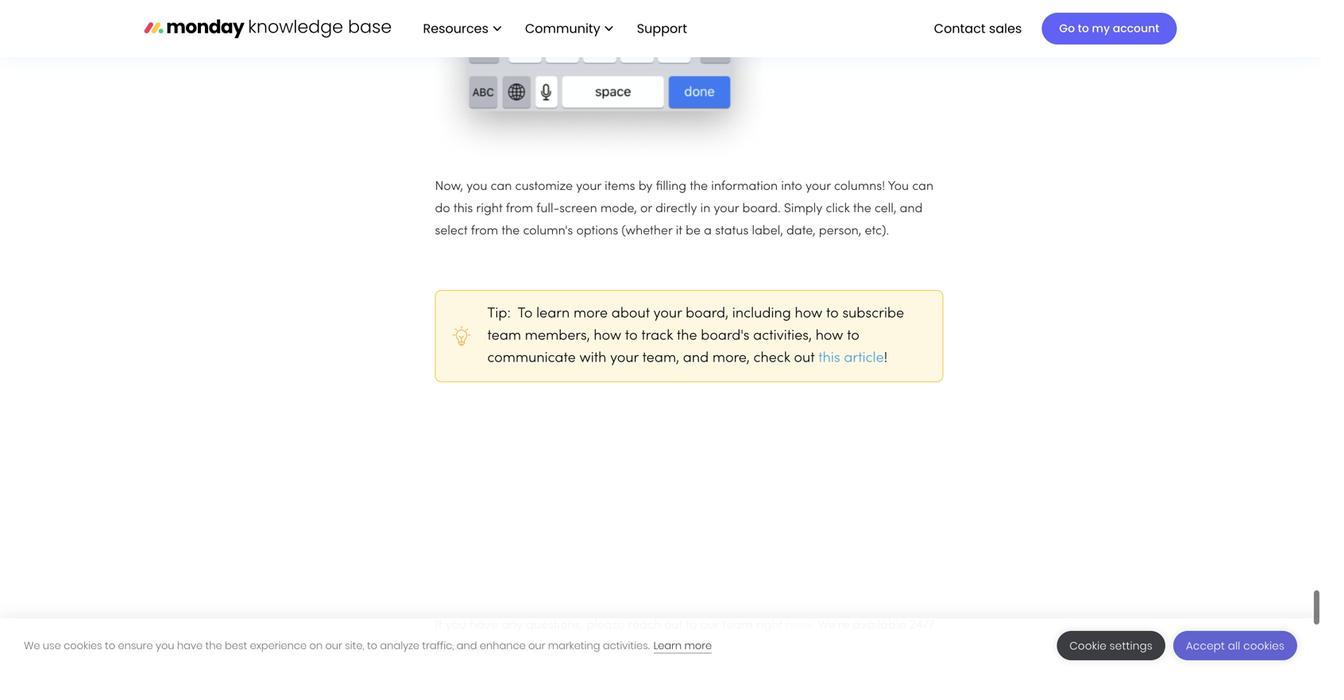 Task type: vqa. For each thing, say whether or not it's contained in the screenshot.
filling
yes



Task type: describe. For each thing, give the bounding box(es) containing it.
subscribe
[[843, 307, 905, 321]]

including
[[733, 307, 791, 321]]

the up in
[[690, 181, 708, 193]]

here
[[786, 620, 812, 631]]

items
[[605, 181, 636, 193]]

.
[[812, 620, 815, 631]]

community link
[[517, 15, 621, 42]]

use
[[43, 639, 61, 653]]

all
[[1229, 639, 1241, 653]]

contact sales link
[[926, 15, 1030, 42]]

accept
[[1187, 639, 1226, 653]]

. we're available 24/7 and happy to help.
[[435, 620, 935, 654]]

do
[[435, 203, 450, 215]]

person,
[[819, 225, 862, 237]]

filling
[[656, 181, 687, 193]]

it
[[676, 225, 683, 237]]

24/7
[[910, 620, 935, 631]]

to left ensure
[[105, 639, 115, 653]]

about
[[612, 307, 650, 321]]

more,
[[713, 352, 750, 365]]

to inside . we're available 24/7 and happy to help.
[[502, 642, 513, 654]]

settings
[[1110, 639, 1153, 653]]

full-
[[537, 203, 560, 215]]

column's
[[523, 225, 573, 237]]

we
[[24, 639, 40, 653]]

the inside to learn more about your board, including how to subscribe team members, how to track the board's activities, how to communicate with your team, and more, check out
[[677, 329, 698, 343]]

you inside dialog
[[156, 639, 174, 653]]

how up activities,
[[795, 307, 823, 321]]

with
[[580, 352, 607, 365]]

please
[[587, 620, 625, 631]]

monday.com logo image
[[144, 12, 391, 45]]

traffic,
[[422, 639, 454, 653]]

help.
[[516, 642, 544, 654]]

contact
[[934, 19, 986, 37]]

1 horizontal spatial this
[[819, 352, 841, 365]]

more inside dialog
[[685, 639, 712, 653]]

site,
[[345, 639, 364, 653]]

available
[[853, 620, 906, 631]]

activities,
[[754, 329, 812, 343]]

cell,
[[875, 203, 897, 215]]

how up this article link
[[816, 329, 844, 343]]

0 horizontal spatial from
[[471, 225, 498, 237]]

main element
[[407, 0, 1177, 57]]

be
[[686, 225, 701, 237]]

information
[[712, 181, 778, 193]]

click
[[826, 203, 850, 215]]

support
[[637, 19, 688, 37]]

or
[[641, 203, 652, 215]]

sales
[[990, 19, 1022, 37]]

by
[[639, 181, 653, 193]]

and inside dialog
[[457, 639, 477, 653]]

have inside dialog
[[177, 639, 203, 653]]

learn more link
[[654, 639, 712, 654]]

options
[[577, 225, 619, 237]]

you
[[888, 181, 909, 193]]

this article !
[[819, 352, 892, 365]]

happy
[[461, 642, 498, 654]]

cookies for all
[[1244, 639, 1285, 653]]

and inside to learn more about your board, including how to subscribe team members, how to track the board's activities, how to communicate with your team, and more, check out
[[683, 352, 709, 365]]

222.png image
[[435, 0, 764, 163]]

contact sales
[[934, 19, 1022, 37]]

cookie settings
[[1070, 639, 1153, 653]]

select
[[435, 225, 468, 237]]

we use cookies to ensure you have the best experience on our site, to analyze traffic, and enhance our marketing activities. learn more
[[24, 639, 712, 653]]

0 vertical spatial have
[[470, 620, 498, 631]]

this article link
[[819, 352, 884, 365]]

to up this article !
[[847, 329, 860, 343]]

simply
[[784, 203, 823, 215]]

if
[[435, 620, 442, 631]]

go to my account
[[1060, 21, 1160, 36]]

0 horizontal spatial our
[[325, 639, 342, 653]]

board,
[[686, 307, 729, 321]]

enhance
[[480, 639, 526, 653]]

and inside now, you can customize your items by filling the information into your columns! you can do this right from full-screen mode, or directly in your board. simply click the cell, and select from the column's options (whether it be a status label, date, person, etc).
[[900, 203, 923, 215]]

mode,
[[601, 203, 637, 215]]

learn
[[654, 639, 682, 653]]

your right into
[[806, 181, 831, 193]]

!
[[884, 352, 888, 365]]

here link
[[786, 620, 812, 631]]

cookies for use
[[64, 639, 102, 653]]

my
[[1092, 21, 1111, 36]]

to left 'subscribe'
[[827, 307, 839, 321]]



Task type: locate. For each thing, give the bounding box(es) containing it.
and down you
[[900, 203, 923, 215]]

team for right
[[723, 620, 753, 631]]

out
[[794, 352, 815, 365], [665, 620, 683, 631]]

to right go
[[1078, 21, 1090, 36]]

0 horizontal spatial cookies
[[64, 639, 102, 653]]

label,
[[752, 225, 784, 237]]

you right if
[[446, 620, 466, 631]]

1 vertical spatial you
[[446, 620, 466, 631]]

1 horizontal spatial can
[[913, 181, 934, 193]]

1 cookies from the left
[[64, 639, 102, 653]]

to down about
[[625, 329, 638, 343]]

the left column's
[[502, 225, 520, 237]]

0 vertical spatial team
[[488, 329, 521, 343]]

date,
[[787, 225, 816, 237]]

your
[[576, 181, 602, 193], [806, 181, 831, 193], [714, 203, 739, 215], [654, 307, 682, 321], [610, 352, 639, 365]]

learn
[[537, 307, 570, 321]]

this inside now, you can customize your items by filling the information into your columns! you can do this right from full-screen mode, or directly in your board. simply click the cell, and select from the column's options (whether it be a status label, date, person, etc).
[[454, 203, 473, 215]]

0 vertical spatial out
[[794, 352, 815, 365]]

and down if
[[435, 642, 458, 654]]

2 vertical spatial you
[[156, 639, 174, 653]]

(whether
[[622, 225, 673, 237]]

1 vertical spatial more
[[685, 639, 712, 653]]

this left article
[[819, 352, 841, 365]]

if you have any questions, please reach out to our team right here
[[435, 620, 812, 631]]

you inside now, you can customize your items by filling the information into your columns! you can do this right from full-screen mode, or directly in your board. simply click the cell, and select from the column's options (whether it be a status label, date, person, etc).
[[467, 181, 488, 193]]

1 horizontal spatial out
[[794, 352, 815, 365]]

accept all cookies
[[1187, 639, 1285, 653]]

your up screen
[[576, 181, 602, 193]]

more
[[574, 307, 608, 321], [685, 639, 712, 653]]

to right 'site,'
[[367, 639, 378, 653]]

team down the tip:
[[488, 329, 521, 343]]

communicate
[[488, 352, 576, 365]]

0 horizontal spatial right
[[476, 203, 503, 215]]

we're
[[818, 620, 850, 631]]

2 horizontal spatial our
[[701, 620, 720, 631]]

go to my account link
[[1042, 13, 1177, 45]]

the down columns!
[[854, 203, 872, 215]]

to learn more about your board, including how to subscribe team members, how to track the board's activities, how to communicate with your team, and more, check out
[[488, 307, 905, 365]]

in
[[701, 203, 711, 215]]

resources link
[[415, 15, 509, 42]]

1 horizontal spatial from
[[506, 203, 533, 215]]

0 vertical spatial this
[[454, 203, 473, 215]]

to
[[518, 307, 533, 321]]

2 horizontal spatial you
[[467, 181, 488, 193]]

can
[[491, 181, 512, 193], [913, 181, 934, 193]]

etc).
[[865, 225, 890, 237]]

have up happy
[[470, 620, 498, 631]]

this right do
[[454, 203, 473, 215]]

list containing resources
[[407, 0, 700, 57]]

and inside . we're available 24/7 and happy to help.
[[435, 642, 458, 654]]

to
[[1078, 21, 1090, 36], [827, 307, 839, 321], [625, 329, 638, 343], [847, 329, 860, 343], [686, 620, 697, 631], [105, 639, 115, 653], [367, 639, 378, 653], [502, 642, 513, 654]]

and right traffic,
[[457, 639, 477, 653]]

cookies
[[64, 639, 102, 653], [1244, 639, 1285, 653]]

1 vertical spatial from
[[471, 225, 498, 237]]

1 vertical spatial right
[[756, 620, 783, 631]]

you for if
[[446, 620, 466, 631]]

can left customize
[[491, 181, 512, 193]]

dialog containing cookie settings
[[0, 618, 1322, 673]]

track
[[642, 329, 673, 343]]

cookies right use
[[64, 639, 102, 653]]

0 horizontal spatial more
[[574, 307, 608, 321]]

cookies right all
[[1244, 639, 1285, 653]]

0 horizontal spatial can
[[491, 181, 512, 193]]

0 vertical spatial right
[[476, 203, 503, 215]]

1 vertical spatial have
[[177, 639, 203, 653]]

now,
[[435, 181, 463, 193]]

team
[[488, 329, 521, 343], [723, 620, 753, 631]]

your up track
[[654, 307, 682, 321]]

you right now, at the top left of the page
[[467, 181, 488, 193]]

0 horizontal spatial team
[[488, 329, 521, 343]]

more inside to learn more about your board, including how to subscribe team members, how to track the board's activities, how to communicate with your team, and more, check out
[[574, 307, 608, 321]]

0 vertical spatial more
[[574, 307, 608, 321]]

0 horizontal spatial out
[[665, 620, 683, 631]]

1 horizontal spatial our
[[529, 639, 546, 653]]

0 horizontal spatial have
[[177, 639, 203, 653]]

right inside now, you can customize your items by filling the information into your columns! you can do this right from full-screen mode, or directly in your board. simply click the cell, and select from the column's options (whether it be a status label, date, person, etc).
[[476, 203, 503, 215]]

the
[[690, 181, 708, 193], [854, 203, 872, 215], [502, 225, 520, 237], [677, 329, 698, 343], [205, 639, 222, 653]]

article
[[844, 352, 884, 365]]

1 can from the left
[[491, 181, 512, 193]]

our right on
[[325, 639, 342, 653]]

0 vertical spatial from
[[506, 203, 533, 215]]

right left here link
[[756, 620, 783, 631]]

out inside to learn more about your board, including how to subscribe team members, how to track the board's activities, how to communicate with your team, and more, check out
[[794, 352, 815, 365]]

how up with
[[594, 329, 622, 343]]

best
[[225, 639, 247, 653]]

directly
[[656, 203, 697, 215]]

marketing
[[548, 639, 600, 653]]

cookie
[[1070, 639, 1107, 653]]

experience
[[250, 639, 307, 653]]

tip:
[[488, 307, 515, 321]]

from
[[506, 203, 533, 215], [471, 225, 498, 237]]

have left best
[[177, 639, 203, 653]]

you right ensure
[[156, 639, 174, 653]]

our
[[701, 620, 720, 631], [325, 639, 342, 653], [529, 639, 546, 653]]

1 vertical spatial out
[[665, 620, 683, 631]]

0 horizontal spatial this
[[454, 203, 473, 215]]

0 vertical spatial you
[[467, 181, 488, 193]]

1 horizontal spatial more
[[685, 639, 712, 653]]

board's
[[701, 329, 750, 343]]

go
[[1060, 21, 1075, 36]]

to inside the main element
[[1078, 21, 1090, 36]]

cookies inside button
[[1244, 639, 1285, 653]]

1 vertical spatial this
[[819, 352, 841, 365]]

out up learn
[[665, 620, 683, 631]]

team,
[[643, 352, 680, 365]]

you for now,
[[467, 181, 488, 193]]

out down activities,
[[794, 352, 815, 365]]

board.
[[743, 203, 781, 215]]

to left help.
[[502, 642, 513, 654]]

right right do
[[476, 203, 503, 215]]

columns!
[[835, 181, 886, 193]]

and
[[900, 203, 923, 215], [683, 352, 709, 365], [457, 639, 477, 653], [435, 642, 458, 654]]

team left here link
[[723, 620, 753, 631]]

team for members,
[[488, 329, 521, 343]]

1 horizontal spatial have
[[470, 620, 498, 631]]

1 horizontal spatial team
[[723, 620, 753, 631]]

the right track
[[677, 329, 698, 343]]

you
[[467, 181, 488, 193], [446, 620, 466, 631], [156, 639, 174, 653]]

dialog
[[0, 618, 1322, 673]]

now, you can customize your items by filling the information into your columns! you can do this right from full-screen mode, or directly in your board. simply click the cell, and select from the column's options (whether it be a status label, date, person, etc).
[[435, 181, 934, 237]]

have
[[470, 620, 498, 631], [177, 639, 203, 653]]

check
[[754, 352, 791, 365]]

any
[[501, 620, 523, 631]]

your right with
[[610, 352, 639, 365]]

can right you
[[913, 181, 934, 193]]

community
[[525, 19, 601, 37]]

right
[[476, 203, 503, 215], [756, 620, 783, 631]]

1 horizontal spatial you
[[446, 620, 466, 631]]

cookie settings button
[[1057, 631, 1166, 660]]

ensure
[[118, 639, 153, 653]]

the left best
[[205, 639, 222, 653]]

to up 'learn more' link
[[686, 620, 697, 631]]

our down 'questions,'
[[529, 639, 546, 653]]

from right select
[[471, 225, 498, 237]]

team inside to learn more about your board, including how to subscribe team members, how to track the board's activities, how to communicate with your team, and more, check out
[[488, 329, 521, 343]]

status
[[715, 225, 749, 237]]

reach
[[628, 620, 661, 631]]

a
[[704, 225, 712, 237]]

your right in
[[714, 203, 739, 215]]

1 horizontal spatial cookies
[[1244, 639, 1285, 653]]

account
[[1113, 21, 1160, 36]]

and right the team,
[[683, 352, 709, 365]]

2 can from the left
[[913, 181, 934, 193]]

our up 'learn more' link
[[701, 620, 720, 631]]

how
[[795, 307, 823, 321], [594, 329, 622, 343], [816, 329, 844, 343]]

questions,
[[526, 620, 583, 631]]

resources
[[423, 19, 489, 37]]

members,
[[525, 329, 590, 343]]

accept all cookies button
[[1174, 631, 1298, 660]]

on
[[310, 639, 323, 653]]

analyze
[[380, 639, 420, 653]]

from left full-
[[506, 203, 533, 215]]

list
[[407, 0, 700, 57]]

1 vertical spatial team
[[723, 620, 753, 631]]

0 horizontal spatial you
[[156, 639, 174, 653]]

customize
[[515, 181, 573, 193]]

screen
[[560, 203, 597, 215]]

1 horizontal spatial right
[[756, 620, 783, 631]]

into
[[782, 181, 803, 193]]

2 cookies from the left
[[1244, 639, 1285, 653]]



